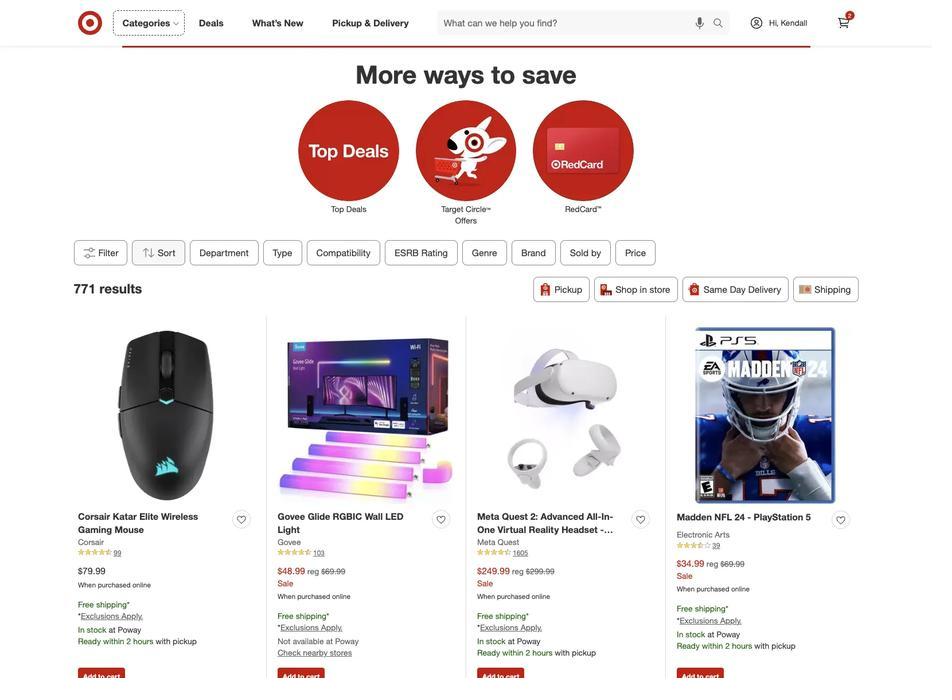 Task type: describe. For each thing, give the bounding box(es) containing it.
online for meta quest 2: advanced all-in- one virtual reality headset - 128gb
[[532, 592, 550, 601]]

rating
[[421, 247, 448, 259]]

within for meta quest 2: advanced all-in- one virtual reality headset - 128gb
[[502, 648, 524, 658]]

at for corsair katar elite wireless gaming mouse
[[109, 626, 116, 635]]

rgbic
[[333, 511, 362, 523]]

some exclusions apply. link
[[122, 0, 810, 47]]

redcard™ link
[[525, 98, 642, 215]]

when for meta quest 2: advanced all-in- one virtual reality headset - 128gb
[[477, 592, 495, 601]]

2:
[[530, 511, 538, 523]]

poway for madden nfl 24 - playstation 5
[[717, 630, 740, 640]]

meta for meta quest 2: advanced all-in- one virtual reality headset - 128gb
[[477, 511, 499, 523]]

top deals link
[[290, 98, 408, 215]]

$48.99
[[278, 566, 305, 577]]

circle™
[[466, 204, 491, 214]]

search
[[708, 18, 736, 30]]

department
[[199, 247, 249, 259]]

available
[[293, 637, 324, 647]]

free for govee glide rgbic wall led light
[[278, 611, 294, 621]]

1 vertical spatial deals
[[346, 204, 367, 214]]

gaming
[[78, 524, 112, 536]]

sold
[[570, 247, 589, 259]]

ready for corsair katar elite wireless gaming mouse
[[78, 637, 101, 647]]

purchased for meta quest 2: advanced all-in- one virtual reality headset - 128gb
[[497, 592, 530, 601]]

771 results
[[74, 280, 142, 296]]

department button
[[190, 240, 258, 266]]

not
[[278, 637, 291, 647]]

stock for madden nfl 24 - playstation 5
[[686, 630, 705, 640]]

led
[[385, 511, 404, 523]]

purchased for govee glide rgbic wall led light
[[297, 592, 330, 601]]

govee glide rgbic wall led light link
[[278, 511, 427, 537]]

by
[[591, 247, 601, 259]]

771
[[74, 280, 96, 296]]

meta quest 2: advanced all-in- one virtual reality headset - 128gb
[[477, 511, 613, 549]]

delivery for pickup & delivery
[[373, 17, 409, 28]]

shipping
[[815, 284, 851, 296]]

within for madden nfl 24 - playstation 5
[[702, 641, 723, 651]]

sold by
[[570, 247, 601, 259]]

mouse
[[115, 524, 144, 536]]

$48.99 reg $69.99 sale when purchased online
[[278, 566, 351, 601]]

brand
[[521, 247, 546, 259]]

virtual
[[498, 524, 526, 536]]

24
[[735, 512, 745, 523]]

type
[[273, 247, 292, 259]]

free shipping * * exclusions apply. in stock at  poway ready within 2 hours with pickup for 2:
[[477, 611, 596, 658]]

shop
[[616, 284, 637, 296]]

poway for corsair katar elite wireless gaming mouse
[[118, 626, 141, 635]]

with for madden nfl 24 - playstation 5
[[755, 641, 769, 651]]

type button
[[263, 240, 302, 266]]

39 link
[[677, 541, 854, 551]]

poway for meta quest 2: advanced all-in- one virtual reality headset - 128gb
[[517, 637, 541, 647]]

filter
[[98, 247, 119, 259]]

what's new
[[252, 17, 304, 28]]

$69.99 for $34.99
[[721, 559, 745, 569]]

pickup & delivery
[[332, 17, 409, 28]]

$34.99
[[677, 558, 704, 570]]

hours for elite
[[133, 637, 153, 647]]

what's new link
[[243, 10, 318, 36]]

meta quest 2: advanced all-in- one virtual reality headset - 128gb link
[[477, 511, 627, 549]]

quest for meta quest 2: advanced all-in- one virtual reality headset - 128gb
[[502, 511, 528, 523]]

headset
[[562, 524, 598, 536]]

madden nfl 24 - playstation 5
[[677, 512, 811, 523]]

hi, kendall
[[769, 18, 807, 28]]

$34.99 reg $69.99 sale when purchased online
[[677, 558, 750, 594]]

poway for govee glide rgbic wall led light
[[335, 637, 359, 647]]

1605
[[513, 549, 528, 557]]

apply.
[[516, 20, 537, 29]]

check nearby stores button
[[278, 648, 352, 659]]

sold by button
[[560, 240, 611, 266]]

genre
[[472, 247, 497, 259]]

same
[[704, 284, 727, 296]]

check
[[278, 648, 301, 658]]

free for meta quest 2: advanced all-in- one virtual reality headset - 128gb
[[477, 611, 493, 621]]

in
[[640, 284, 647, 296]]

corsair katar elite wireless gaming mouse
[[78, 511, 198, 536]]

2 inside 2 "link"
[[848, 12, 852, 19]]

wireless
[[161, 511, 198, 523]]

glide
[[308, 511, 330, 523]]

playstation
[[754, 512, 803, 523]]

128gb
[[477, 537, 506, 549]]

sale for $34.99
[[677, 571, 693, 581]]

shop in store
[[616, 284, 670, 296]]

shipping button
[[793, 277, 859, 302]]

nfl
[[715, 512, 732, 523]]

some exclusions apply.
[[452, 20, 537, 29]]

with for corsair katar elite wireless gaming mouse
[[156, 637, 171, 647]]

stores
[[330, 648, 352, 658]]

ways
[[424, 59, 484, 89]]

new
[[284, 17, 304, 28]]

compatibility
[[316, 247, 370, 259]]

pickup for corsair katar elite wireless gaming mouse
[[173, 637, 197, 647]]

reality
[[529, 524, 559, 536]]

corsair link
[[78, 537, 104, 548]]

2 link
[[831, 10, 856, 36]]

corsair katar elite wireless gaming mouse link
[[78, 511, 228, 537]]

to
[[491, 59, 515, 89]]

when for madden nfl 24 - playstation 5
[[677, 585, 695, 594]]

purchased for madden nfl 24 - playstation 5
[[697, 585, 729, 594]]

brand button
[[511, 240, 556, 266]]

esrb rating
[[394, 247, 448, 259]]

more
[[356, 59, 417, 89]]

in-
[[601, 511, 613, 523]]

pickup for pickup & delivery
[[332, 17, 362, 28]]

hours for 24
[[732, 641, 752, 651]]

stock for corsair katar elite wireless gaming mouse
[[87, 626, 106, 635]]

pickup for pickup
[[555, 284, 582, 296]]

free shipping * * exclusions apply. in stock at  poway ready within 2 hours with pickup for elite
[[78, 600, 197, 647]]

0 vertical spatial deals
[[199, 17, 224, 28]]

target circle™ offers
[[442, 204, 491, 226]]

madden nfl 24 - playstation 5 link
[[677, 511, 811, 524]]

exclusions apply. link for meta quest 2: advanced all-in- one virtual reality headset - 128gb
[[480, 623, 542, 633]]

reg for $249.99
[[512, 567, 524, 577]]

nearby
[[303, 648, 328, 658]]

hours for 2:
[[532, 648, 553, 658]]

elite
[[139, 511, 159, 523]]

ready for meta quest 2: advanced all-in- one virtual reality headset - 128gb
[[477, 648, 500, 658]]

electronic arts link
[[677, 530, 730, 541]]



Task type: locate. For each thing, give the bounding box(es) containing it.
when inside $34.99 reg $69.99 sale when purchased online
[[677, 585, 695, 594]]

1 horizontal spatial deals
[[346, 204, 367, 214]]

govee glide rgbic wall led light image
[[278, 327, 454, 504], [278, 327, 454, 504]]

exclusions apply. link for corsair katar elite wireless gaming mouse
[[81, 612, 143, 622]]

hi,
[[769, 18, 779, 28]]

0 horizontal spatial -
[[600, 524, 604, 536]]

online for madden nfl 24 - playstation 5
[[731, 585, 750, 594]]

quest up virtual
[[502, 511, 528, 523]]

1 horizontal spatial in
[[477, 637, 484, 647]]

online inside "$79.99 when purchased online"
[[132, 581, 151, 590]]

1 vertical spatial quest
[[498, 537, 519, 547]]

pickup down sold
[[555, 284, 582, 296]]

meta down "one"
[[477, 537, 495, 547]]

2 horizontal spatial ready
[[677, 641, 700, 651]]

0 vertical spatial corsair
[[78, 511, 110, 523]]

esrb rating button
[[385, 240, 457, 266]]

reg for $34.99
[[707, 559, 718, 569]]

apply. down $34.99 reg $69.99 sale when purchased online
[[720, 616, 742, 626]]

1 vertical spatial corsair
[[78, 537, 104, 547]]

2 govee from the top
[[278, 537, 301, 547]]

103
[[313, 549, 325, 557]]

0 horizontal spatial stock
[[87, 626, 106, 635]]

$69.99 inside $34.99 reg $69.99 sale when purchased online
[[721, 559, 745, 569]]

free inside free shipping * * exclusions apply. not available at poway check nearby stores
[[278, 611, 294, 621]]

in for meta quest 2: advanced all-in- one virtual reality headset - 128gb
[[477, 637, 484, 647]]

free shipping * * exclusions apply. in stock at  poway ready within 2 hours with pickup down "$249.99 reg $299.99 sale when purchased online"
[[477, 611, 596, 658]]

day
[[730, 284, 746, 296]]

govee link
[[278, 537, 301, 548]]

0 horizontal spatial hours
[[133, 637, 153, 647]]

free shipping * * exclusions apply. in stock at  poway ready within 2 hours with pickup down "$79.99 when purchased online"
[[78, 600, 197, 647]]

0 horizontal spatial within
[[103, 637, 124, 647]]

delivery
[[373, 17, 409, 28], [748, 284, 781, 296]]

sale inside $34.99 reg $69.99 sale when purchased online
[[677, 571, 693, 581]]

in
[[78, 626, 85, 635], [677, 630, 683, 640], [477, 637, 484, 647]]

1 vertical spatial meta
[[477, 537, 495, 547]]

1 govee from the top
[[278, 511, 305, 523]]

madden
[[677, 512, 712, 523]]

1 horizontal spatial free shipping * * exclusions apply. in stock at  poway ready within 2 hours with pickup
[[477, 611, 596, 658]]

corsair inside corsair katar elite wireless gaming mouse
[[78, 511, 110, 523]]

compatibility button
[[306, 240, 380, 266]]

exclusions
[[476, 20, 514, 29]]

shipping
[[96, 600, 127, 610], [695, 604, 726, 614], [296, 611, 326, 621], [495, 611, 526, 621]]

when inside "$79.99 when purchased online"
[[78, 581, 96, 590]]

corsair katar elite wireless gaming mouse image
[[78, 327, 255, 504], [78, 327, 255, 504]]

0 horizontal spatial $69.99
[[321, 567, 345, 577]]

purchased down "$48.99"
[[297, 592, 330, 601]]

quest inside meta quest 2: advanced all-in- one virtual reality headset - 128gb
[[502, 511, 528, 523]]

1 vertical spatial -
[[600, 524, 604, 536]]

free up not
[[278, 611, 294, 621]]

0 horizontal spatial free shipping * * exclusions apply. in stock at  poway ready within 2 hours with pickup
[[78, 600, 197, 647]]

2 for corsair katar elite wireless gaming mouse
[[126, 637, 131, 647]]

1 horizontal spatial hours
[[532, 648, 553, 658]]

1605 link
[[477, 548, 654, 558]]

2 horizontal spatial stock
[[686, 630, 705, 640]]

electronic
[[677, 530, 713, 540]]

2 for madden nfl 24 - playstation 5
[[725, 641, 730, 651]]

2 horizontal spatial in
[[677, 630, 683, 640]]

when inside $48.99 reg $69.99 sale when purchased online
[[278, 592, 296, 601]]

0 horizontal spatial with
[[156, 637, 171, 647]]

when inside "$249.99 reg $299.99 sale when purchased online"
[[477, 592, 495, 601]]

shipping for govee glide rgbic wall led light
[[296, 611, 326, 621]]

target holiday price match guarantee image
[[122, 0, 810, 47]]

-
[[748, 512, 751, 523], [600, 524, 604, 536]]

sale down "$48.99"
[[278, 579, 293, 588]]

corsair up gaming
[[78, 511, 110, 523]]

when down $34.99
[[677, 585, 695, 594]]

deals
[[199, 17, 224, 28], [346, 204, 367, 214]]

purchased inside "$79.99 when purchased online"
[[98, 581, 131, 590]]

free down "$249.99 reg $299.99 sale when purchased online"
[[477, 611, 493, 621]]

sale down $34.99
[[677, 571, 693, 581]]

genre button
[[462, 240, 507, 266]]

0 horizontal spatial pickup
[[332, 17, 362, 28]]

2 horizontal spatial reg
[[707, 559, 718, 569]]

at inside free shipping * * exclusions apply. not available at poway check nearby stores
[[326, 637, 333, 647]]

1 vertical spatial delivery
[[748, 284, 781, 296]]

at for govee glide rgbic wall led light
[[326, 637, 333, 647]]

ready for madden nfl 24 - playstation 5
[[677, 641, 700, 651]]

pickup for meta quest 2: advanced all-in- one virtual reality headset - 128gb
[[572, 648, 596, 658]]

&
[[365, 17, 371, 28]]

light
[[278, 524, 300, 536]]

govee inside "govee glide rgbic wall led light"
[[278, 511, 305, 523]]

2 for meta quest 2: advanced all-in- one virtual reality headset - 128gb
[[526, 648, 530, 658]]

online down 39 link
[[731, 585, 750, 594]]

when down '$79.99'
[[78, 581, 96, 590]]

deals left the what's
[[199, 17, 224, 28]]

online
[[132, 581, 151, 590], [731, 585, 750, 594], [332, 592, 351, 601], [532, 592, 550, 601]]

arts
[[715, 530, 730, 540]]

sale for $249.99
[[477, 579, 493, 588]]

delivery inside button
[[748, 284, 781, 296]]

at
[[109, 626, 116, 635], [708, 630, 714, 640], [326, 637, 333, 647], [508, 637, 515, 647]]

$299.99
[[526, 567, 555, 577]]

online inside $48.99 reg $69.99 sale when purchased online
[[332, 592, 351, 601]]

reg down 103
[[307, 567, 319, 577]]

purchased inside "$249.99 reg $299.99 sale when purchased online"
[[497, 592, 530, 601]]

2 horizontal spatial hours
[[732, 641, 752, 651]]

sale inside $48.99 reg $69.99 sale when purchased online
[[278, 579, 293, 588]]

stock for meta quest 2: advanced all-in- one virtual reality headset - 128gb
[[486, 637, 506, 647]]

0 vertical spatial pickup
[[332, 17, 362, 28]]

2 horizontal spatial pickup
[[772, 641, 796, 651]]

0 vertical spatial -
[[748, 512, 751, 523]]

1 vertical spatial govee
[[278, 537, 301, 547]]

govee up light
[[278, 511, 305, 523]]

1 meta from the top
[[477, 511, 499, 523]]

when for govee glide rgbic wall led light
[[278, 592, 296, 601]]

sale for $48.99
[[278, 579, 293, 588]]

corsair down gaming
[[78, 537, 104, 547]]

delivery right "&"
[[373, 17, 409, 28]]

$69.99 inside $48.99 reg $69.99 sale when purchased online
[[321, 567, 345, 577]]

apply. inside free shipping * * exclusions apply. not available at poway check nearby stores
[[321, 623, 343, 633]]

shipping down "$79.99 when purchased online"
[[96, 600, 127, 610]]

shipping inside free shipping * * exclusions apply. not available at poway check nearby stores
[[296, 611, 326, 621]]

2 horizontal spatial free shipping * * exclusions apply. in stock at  poway ready within 2 hours with pickup
[[677, 604, 796, 651]]

katar
[[113, 511, 137, 523]]

99
[[114, 549, 121, 557]]

99 link
[[78, 548, 255, 558]]

- right '24'
[[748, 512, 751, 523]]

purchased down $249.99
[[497, 592, 530, 601]]

free shipping * * exclusions apply. in stock at  poway ready within 2 hours with pickup for 24
[[677, 604, 796, 651]]

delivery right day
[[748, 284, 781, 296]]

apply. for quest
[[521, 623, 542, 633]]

online inside "$249.99 reg $299.99 sale when purchased online"
[[532, 592, 550, 601]]

pickup for madden nfl 24 - playstation 5
[[772, 641, 796, 651]]

0 horizontal spatial in
[[78, 626, 85, 635]]

delivery for same day delivery
[[748, 284, 781, 296]]

sort button
[[132, 240, 185, 266]]

in for corsair katar elite wireless gaming mouse
[[78, 626, 85, 635]]

hours
[[133, 637, 153, 647], [732, 641, 752, 651], [532, 648, 553, 658]]

$79.99 when purchased online
[[78, 566, 151, 590]]

reg for $48.99
[[307, 567, 319, 577]]

$69.99 down 103
[[321, 567, 345, 577]]

exclusions apply. link up available
[[280, 623, 343, 633]]

- down "in-"
[[600, 524, 604, 536]]

free shipping * * exclusions apply. in stock at  poway ready within 2 hours with pickup down $34.99 reg $69.99 sale when purchased online
[[677, 604, 796, 651]]

meta quest 2: advanced all-in-one virtual reality headset - 128gb image
[[477, 327, 654, 504], [477, 327, 654, 504]]

at for meta quest 2: advanced all-in- one virtual reality headset - 128gb
[[508, 637, 515, 647]]

same day delivery button
[[682, 277, 789, 302]]

store
[[650, 284, 670, 296]]

corsair for corsair katar elite wireless gaming mouse
[[78, 511, 110, 523]]

redcard™
[[565, 204, 601, 214]]

1 horizontal spatial ready
[[477, 648, 500, 658]]

1 horizontal spatial pickup
[[555, 284, 582, 296]]

wall
[[365, 511, 383, 523]]

govee down light
[[278, 537, 301, 547]]

reg inside $34.99 reg $69.99 sale when purchased online
[[707, 559, 718, 569]]

top
[[331, 204, 344, 214]]

apply. for katar
[[121, 612, 143, 622]]

deals right top
[[346, 204, 367, 214]]

0 vertical spatial meta
[[477, 511, 499, 523]]

2 horizontal spatial within
[[702, 641, 723, 651]]

when down "$48.99"
[[278, 592, 296, 601]]

govee for govee
[[278, 537, 301, 547]]

exclusions for govee glide rgbic wall led light
[[280, 623, 319, 633]]

$69.99 down arts
[[721, 559, 745, 569]]

1 horizontal spatial reg
[[512, 567, 524, 577]]

0 vertical spatial delivery
[[373, 17, 409, 28]]

$69.99 for $48.99
[[321, 567, 345, 577]]

purchased inside $34.99 reg $69.99 sale when purchased online
[[697, 585, 729, 594]]

meta inside meta quest 2: advanced all-in- one virtual reality headset - 128gb
[[477, 511, 499, 523]]

deals link
[[189, 10, 238, 36]]

save
[[522, 59, 577, 89]]

ready
[[78, 637, 101, 647], [677, 641, 700, 651], [477, 648, 500, 658]]

sort
[[158, 247, 175, 259]]

0 horizontal spatial reg
[[307, 567, 319, 577]]

apply. down "$249.99 reg $299.99 sale when purchased online"
[[521, 623, 542, 633]]

purchased down $34.99
[[697, 585, 729, 594]]

exclusions down "$249.99 reg $299.99 sale when purchased online"
[[480, 623, 519, 633]]

with
[[156, 637, 171, 647], [755, 641, 769, 651], [555, 648, 570, 658]]

online inside $34.99 reg $69.99 sale when purchased online
[[731, 585, 750, 594]]

all-
[[587, 511, 601, 523]]

exclusions
[[81, 612, 119, 622], [680, 616, 718, 626], [280, 623, 319, 633], [480, 623, 519, 633]]

reg down 39
[[707, 559, 718, 569]]

online down 99 link
[[132, 581, 151, 590]]

esrb
[[394, 247, 419, 259]]

kendall
[[781, 18, 807, 28]]

pickup button
[[533, 277, 590, 302]]

free shipping * * exclusions apply. in stock at  poway ready within 2 hours with pickup
[[78, 600, 197, 647], [677, 604, 796, 651], [477, 611, 596, 658]]

shipping for corsair katar elite wireless gaming mouse
[[96, 600, 127, 610]]

what's
[[252, 17, 282, 28]]

with for meta quest 2: advanced all-in- one virtual reality headset - 128gb
[[555, 648, 570, 658]]

shipping up available
[[296, 611, 326, 621]]

reg down 1605
[[512, 567, 524, 577]]

within for corsair katar elite wireless gaming mouse
[[103, 637, 124, 647]]

govee for govee glide rgbic wall led light
[[278, 511, 305, 523]]

advanced
[[541, 511, 584, 523]]

0 horizontal spatial ready
[[78, 637, 101, 647]]

when down $249.99
[[477, 592, 495, 601]]

top deals
[[331, 204, 367, 214]]

exclusions down "$79.99 when purchased online"
[[81, 612, 119, 622]]

poway
[[118, 626, 141, 635], [717, 630, 740, 640], [335, 637, 359, 647], [517, 637, 541, 647]]

purchased inside $48.99 reg $69.99 sale when purchased online
[[297, 592, 330, 601]]

when
[[78, 581, 96, 590], [677, 585, 695, 594], [278, 592, 296, 601], [477, 592, 495, 601]]

free for madden nfl 24 - playstation 5
[[677, 604, 693, 614]]

online for govee glide rgbic wall led light
[[332, 592, 351, 601]]

meta for meta quest
[[477, 537, 495, 547]]

0 horizontal spatial sale
[[278, 579, 293, 588]]

at for madden nfl 24 - playstation 5
[[708, 630, 714, 640]]

pickup left "&"
[[332, 17, 362, 28]]

online down $299.99
[[532, 592, 550, 601]]

quest down virtual
[[498, 537, 519, 547]]

1 horizontal spatial pickup
[[572, 648, 596, 658]]

sale inside "$249.99 reg $299.99 sale when purchased online"
[[477, 579, 493, 588]]

exclusions apply. link down $34.99 reg $69.99 sale when purchased online
[[680, 616, 742, 626]]

exclusions apply. link down "$79.99 when purchased online"
[[81, 612, 143, 622]]

shipping down $34.99 reg $69.99 sale when purchased online
[[695, 604, 726, 614]]

shipping for madden nfl 24 - playstation 5
[[695, 604, 726, 614]]

free shipping * * exclusions apply. not available at poway check nearby stores
[[278, 611, 359, 658]]

offers
[[455, 216, 477, 226]]

online up free shipping * * exclusions apply. not available at poway check nearby stores
[[332, 592, 351, 601]]

exclusions down $34.99 reg $69.99 sale when purchased online
[[680, 616, 718, 626]]

madden nfl 24 - playstation 5 image
[[677, 327, 854, 505], [677, 327, 854, 505]]

same day delivery
[[704, 284, 781, 296]]

exclusions apply. link down "$249.99 reg $299.99 sale when purchased online"
[[480, 623, 542, 633]]

free down '$79.99'
[[78, 600, 94, 610]]

reg inside "$249.99 reg $299.99 sale when purchased online"
[[512, 567, 524, 577]]

1 vertical spatial pickup
[[555, 284, 582, 296]]

0 horizontal spatial pickup
[[173, 637, 197, 647]]

2 corsair from the top
[[78, 537, 104, 547]]

pickup
[[173, 637, 197, 647], [772, 641, 796, 651], [572, 648, 596, 658]]

more ways to save
[[356, 59, 577, 89]]

5
[[806, 512, 811, 523]]

2 meta from the top
[[477, 537, 495, 547]]

stock
[[87, 626, 106, 635], [686, 630, 705, 640], [486, 637, 506, 647]]

shipping down "$249.99 reg $299.99 sale when purchased online"
[[495, 611, 526, 621]]

apply. for nfl
[[720, 616, 742, 626]]

apply. down "$79.99 when purchased online"
[[121, 612, 143, 622]]

exclusions for meta quest 2: advanced all-in- one virtual reality headset - 128gb
[[480, 623, 519, 633]]

0 vertical spatial govee
[[278, 511, 305, 523]]

categories link
[[113, 10, 185, 36]]

apply. up stores
[[321, 623, 343, 633]]

2 horizontal spatial with
[[755, 641, 769, 651]]

1 horizontal spatial with
[[555, 648, 570, 658]]

govee glide rgbic wall led light
[[278, 511, 404, 536]]

meta up "one"
[[477, 511, 499, 523]]

1 horizontal spatial -
[[748, 512, 751, 523]]

reg inside $48.99 reg $69.99 sale when purchased online
[[307, 567, 319, 577]]

1 horizontal spatial delivery
[[748, 284, 781, 296]]

corsair
[[78, 511, 110, 523], [78, 537, 104, 547]]

1 horizontal spatial stock
[[486, 637, 506, 647]]

shipping for meta quest 2: advanced all-in- one virtual reality headset - 128gb
[[495, 611, 526, 621]]

price button
[[615, 240, 656, 266]]

What can we help you find? suggestions appear below search field
[[437, 10, 716, 36]]

in for madden nfl 24 - playstation 5
[[677, 630, 683, 640]]

1 horizontal spatial $69.99
[[721, 559, 745, 569]]

corsair for corsair
[[78, 537, 104, 547]]

purchased down '$79.99'
[[98, 581, 131, 590]]

2 horizontal spatial sale
[[677, 571, 693, 581]]

pickup & delivery link
[[322, 10, 423, 36]]

sale down $249.99
[[477, 579, 493, 588]]

exclusions for madden nfl 24 - playstation 5
[[680, 616, 718, 626]]

0 vertical spatial quest
[[502, 511, 528, 523]]

- inside meta quest 2: advanced all-in- one virtual reality headset - 128gb
[[600, 524, 604, 536]]

1 horizontal spatial within
[[502, 648, 524, 658]]

0 horizontal spatial delivery
[[373, 17, 409, 28]]

price
[[625, 247, 646, 259]]

poway inside free shipping * * exclusions apply. not available at poway check nearby stores
[[335, 637, 359, 647]]

exclusions for corsair katar elite wireless gaming mouse
[[81, 612, 119, 622]]

govee
[[278, 511, 305, 523], [278, 537, 301, 547]]

exclusions apply. link for govee glide rgbic wall led light
[[280, 623, 343, 633]]

quest for meta quest
[[498, 537, 519, 547]]

1 corsair from the top
[[78, 511, 110, 523]]

103 link
[[278, 548, 454, 558]]

exclusions up available
[[280, 623, 319, 633]]

1 horizontal spatial sale
[[477, 579, 493, 588]]

exclusions inside free shipping * * exclusions apply. not available at poway check nearby stores
[[280, 623, 319, 633]]

free for corsair katar elite wireless gaming mouse
[[78, 600, 94, 610]]

exclusions apply. link for madden nfl 24 - playstation 5
[[680, 616, 742, 626]]

0 horizontal spatial deals
[[199, 17, 224, 28]]

pickup inside button
[[555, 284, 582, 296]]

free down $34.99 reg $69.99 sale when purchased online
[[677, 604, 693, 614]]

apply. for glide
[[321, 623, 343, 633]]



Task type: vqa. For each thing, say whether or not it's contained in the screenshot.
within corresponding to Corsair Katar Elite Wireless Gaming Mouse
yes



